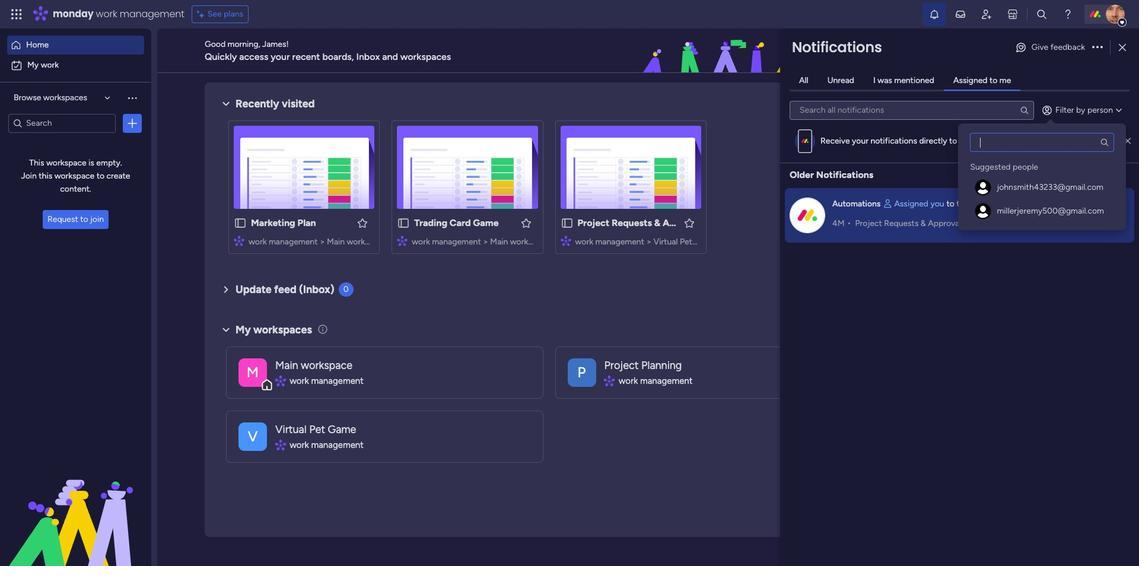 Task type: describe. For each thing, give the bounding box(es) containing it.
p
[[578, 363, 586, 381]]

search image
[[1020, 105, 1029, 115]]

setup account
[[937, 110, 998, 121]]

marketing
[[251, 217, 295, 228]]

app
[[1009, 171, 1026, 181]]

see
[[207, 9, 222, 19]]

this
[[29, 158, 44, 168]]

0
[[343, 284, 349, 294]]

by
[[1076, 105, 1085, 115]]

pet"
[[1053, 199, 1068, 209]]

workspace options image
[[126, 92, 138, 104]]

quickly
[[205, 51, 237, 62]]

to inside button
[[80, 214, 88, 224]]

1 vertical spatial pet
[[309, 423, 325, 436]]

work management > main workspace for card
[[412, 237, 550, 247]]

Search all notifications search field
[[790, 101, 1034, 120]]

check circle image
[[926, 127, 933, 135]]

virtual pet game
[[275, 423, 356, 436]]

m
[[247, 363, 259, 381]]

enable desktop notifications
[[937, 140, 1054, 151]]

[object object] element containing johnsmith43233@gmail.com
[[970, 176, 1114, 199]]

all
[[799, 75, 808, 85]]

update
[[236, 283, 272, 296]]

dapulse x slim image inside notifications dialog
[[1125, 137, 1131, 145]]

good
[[205, 39, 226, 49]]

update feed image
[[955, 8, 966, 20]]

home
[[26, 40, 49, 50]]

automations
[[832, 199, 881, 209]]

card
[[450, 217, 471, 228]]

install our mobile app link
[[937, 170, 1086, 183]]

Search in workspace field
[[25, 116, 99, 130]]

(inbox)
[[299, 283, 334, 296]]

home link
[[7, 36, 144, 55]]

search everything image
[[1036, 8, 1048, 20]]

app
[[1098, 136, 1112, 146]]

planning
[[641, 359, 682, 372]]

v2 bolt switch image
[[1010, 44, 1017, 57]]

project left "planning"
[[604, 359, 639, 372]]

project inside quick search results list box
[[578, 217, 609, 228]]

close my workspaces image
[[219, 323, 233, 337]]

game for trading card game
[[473, 217, 499, 228]]

> for card
[[483, 237, 488, 247]]

unread
[[827, 75, 854, 85]]

workspace image
[[567, 358, 596, 387]]

work management for p
[[619, 375, 693, 386]]

receive your notifications directly to your phone
[[821, 136, 1001, 146]]

get
[[1067, 136, 1081, 146]]

mentioned
[[894, 75, 934, 85]]

& inside quick search results list box
[[654, 217, 660, 228]]

my work link
[[7, 56, 144, 75]]

public board image for project requests & approvals
[[560, 217, 573, 230]]

invite members image
[[981, 8, 993, 20]]

the for get
[[1083, 136, 1096, 146]]

1 horizontal spatial your
[[852, 136, 869, 146]]

upload your photo link
[[926, 124, 1086, 138]]

enable
[[937, 140, 964, 151]]

the for to
[[957, 199, 969, 209]]

2 vertical spatial notifications
[[816, 169, 874, 180]]

lottie animation element for join this workspace to create content.
[[0, 446, 151, 566]]

1 vertical spatial notifications
[[1002, 140, 1054, 151]]

see plans
[[207, 9, 243, 19]]

quick
[[1020, 45, 1044, 56]]

upload your photo
[[937, 125, 1012, 136]]

desktop
[[966, 140, 1000, 151]]

request
[[47, 214, 78, 224]]

upload
[[937, 125, 966, 136]]

request to join button
[[43, 210, 109, 229]]

my for my workspaces
[[236, 323, 251, 336]]

notifications dialog
[[780, 28, 1139, 566]]

older
[[790, 169, 814, 180]]

lottie animation image for join this workspace to create content.
[[0, 446, 151, 566]]

to inside "this workspace is empty. join this workspace to create content."
[[97, 171, 104, 181]]

to right directly
[[949, 136, 957, 146]]

get the app
[[1067, 136, 1112, 146]]

suggested
[[970, 162, 1011, 172]]

marketing plan
[[251, 217, 316, 228]]

plans
[[224, 9, 243, 19]]

complete profile link
[[926, 154, 1086, 168]]

notifications image
[[929, 8, 940, 20]]

approvals inside notifications dialog
[[928, 218, 965, 228]]

0 vertical spatial profile
[[1000, 90, 1031, 103]]

this workspace is empty. join this workspace to create content.
[[21, 158, 130, 194]]

to right you
[[947, 199, 955, 209]]

my workspaces
[[236, 323, 312, 336]]

approvals inside quick search results list box
[[663, 217, 707, 228]]

project inside notifications dialog
[[855, 218, 882, 228]]

options image
[[1092, 44, 1103, 51]]

1 vertical spatial game
[[694, 237, 717, 247]]

requests inside notifications dialog
[[884, 218, 919, 228]]

inbox
[[356, 51, 380, 62]]

public board image for marketing plan
[[234, 217, 247, 230]]

empty.
[[96, 158, 122, 168]]

workspaces for my workspaces
[[253, 323, 312, 336]]

virtual inside quick search results list box
[[654, 237, 678, 247]]

good morning, james! quickly access your recent boards, inbox and workspaces
[[205, 39, 451, 62]]

access
[[239, 51, 268, 62]]

this
[[39, 171, 52, 181]]

to left me
[[990, 75, 998, 85]]

create
[[107, 171, 130, 181]]

filter by person button
[[1037, 101, 1130, 120]]

and
[[382, 51, 398, 62]]

install
[[937, 171, 961, 181]]

recent
[[292, 51, 320, 62]]

workspaces inside good morning, james! quickly access your recent boards, inbox and workspaces
[[400, 51, 451, 62]]

feed
[[274, 283, 296, 296]]

me
[[1000, 75, 1011, 85]]

search image
[[1100, 138, 1109, 147]]

james!
[[262, 39, 289, 49]]

quick search button
[[1000, 39, 1086, 63]]

filter
[[1056, 105, 1074, 115]]

trading card game
[[414, 217, 499, 228]]

notifications
[[871, 136, 917, 146]]

your for directly
[[959, 136, 976, 146]]

add to favorites image
[[683, 217, 695, 229]]

main for marketing plan
[[327, 237, 345, 247]]

public board image
[[397, 217, 410, 230]]

james peterson image
[[1106, 5, 1125, 24]]



Task type: vqa. For each thing, say whether or not it's contained in the screenshot.
"monday" in the left top of the page
yes



Task type: locate. For each thing, give the bounding box(es) containing it.
mobile
[[980, 171, 1007, 181]]

virtual
[[1026, 199, 1051, 209], [654, 237, 678, 247], [275, 423, 307, 436]]

0 horizontal spatial &
[[654, 217, 660, 228]]

list box containing suggested people
[[968, 133, 1117, 223]]

1 horizontal spatial assigned
[[953, 75, 988, 85]]

notifications
[[792, 38, 882, 57], [1002, 140, 1054, 151], [816, 169, 874, 180]]

2 add to favorites image from the left
[[520, 217, 532, 229]]

my down home
[[27, 60, 39, 70]]

my for my work
[[27, 60, 39, 70]]

johnsmith43233@gmail.com
[[997, 182, 1104, 192]]

0 vertical spatial dapulse x slim image
[[1068, 86, 1082, 100]]

main workspace
[[275, 359, 352, 372]]

0 vertical spatial complete
[[926, 90, 973, 103]]

2 horizontal spatial game
[[694, 237, 717, 247]]

check circle image
[[926, 111, 933, 120]]

2 horizontal spatial virtual
[[1026, 199, 1051, 209]]

2 public board image from the left
[[560, 217, 573, 230]]

join
[[21, 171, 37, 181]]

work management > main workspace
[[249, 237, 387, 247], [412, 237, 550, 247]]

[object object] element
[[970, 176, 1114, 199], [970, 199, 1114, 223]]

1 horizontal spatial project requests & approvals
[[855, 218, 965, 228]]

requests inside quick search results list box
[[612, 217, 652, 228]]

the inside the get the app button
[[1083, 136, 1096, 146]]

profile up mobile
[[979, 156, 1004, 166]]

tree grid
[[970, 157, 1114, 223]]

work management down "main workspace" at the bottom
[[290, 375, 364, 386]]

request to join
[[47, 214, 104, 224]]

1 [object object] element from the top
[[970, 176, 1114, 199]]

to down empty.
[[97, 171, 104, 181]]

1 horizontal spatial &
[[921, 218, 926, 228]]

0 horizontal spatial project requests & approvals
[[578, 217, 707, 228]]

work management > main workspace for plan
[[249, 237, 387, 247]]

0 horizontal spatial pet
[[309, 423, 325, 436]]

help image
[[1062, 8, 1074, 20]]

1 vertical spatial workspace image
[[239, 422, 267, 451]]

1 vertical spatial your
[[968, 125, 986, 136]]

requests down assigned you
[[884, 218, 919, 228]]

to left join
[[80, 214, 88, 224]]

home option
[[7, 36, 144, 55]]

lottie animation element for quickly access your recent boards, inbox and workspaces
[[572, 28, 906, 74]]

0 horizontal spatial your
[[271, 51, 290, 62]]

circle o image
[[926, 142, 933, 151]]

2 horizontal spatial main
[[490, 237, 508, 247]]

notifications up unread
[[792, 38, 882, 57]]

workspaces inside button
[[43, 93, 87, 103]]

lottie animation element
[[572, 28, 906, 74], [0, 446, 151, 566]]

2 horizontal spatial >
[[646, 237, 652, 247]]

1 horizontal spatial lottie animation image
[[572, 28, 906, 74]]

setup
[[937, 110, 961, 121]]

main
[[327, 237, 345, 247], [490, 237, 508, 247], [275, 359, 298, 372]]

2 vertical spatial game
[[328, 423, 356, 436]]

profile up search icon
[[1000, 90, 1031, 103]]

your down james!
[[271, 51, 290, 62]]

phone
[[978, 136, 1001, 146]]

boards,
[[322, 51, 354, 62]]

requests up the work management > virtual pet game
[[612, 217, 652, 228]]

enable desktop notifications link
[[926, 139, 1086, 153]]

1 horizontal spatial main
[[327, 237, 345, 247]]

2 > from the left
[[483, 237, 488, 247]]

complete for complete your profile
[[926, 90, 973, 103]]

complete profile
[[937, 156, 1004, 166]]

lottie animation image for quickly access your recent boards, inbox and workspaces
[[572, 28, 906, 74]]

notifications up automations
[[816, 169, 874, 180]]

options image
[[126, 117, 138, 129]]

1 horizontal spatial my
[[236, 323, 251, 336]]

give
[[1032, 42, 1049, 52]]

2 workspace image from the top
[[239, 422, 267, 451]]

v
[[248, 427, 258, 445]]

your up complete profile at right top
[[959, 136, 976, 146]]

automations image
[[790, 197, 825, 233]]

your right the receive in the right top of the page
[[852, 136, 869, 146]]

"design
[[990, 199, 1018, 209]]

1 vertical spatial virtual
[[654, 237, 678, 247]]

0 horizontal spatial my
[[27, 60, 39, 70]]

assigned for assigned you
[[894, 199, 929, 209]]

0 vertical spatial the
[[1083, 136, 1096, 146]]

my inside option
[[27, 60, 39, 70]]

your for quickly
[[271, 51, 290, 62]]

0 horizontal spatial virtual
[[275, 423, 307, 436]]

work management for m
[[290, 375, 364, 386]]

work management
[[290, 375, 364, 386], [619, 375, 693, 386], [290, 439, 364, 450]]

0 vertical spatial notifications
[[792, 38, 882, 57]]

assigned to me
[[953, 75, 1011, 85]]

> for requests
[[646, 237, 652, 247]]

dapulse x slim image
[[1068, 86, 1082, 100], [1125, 137, 1131, 145]]

project requests & approvals up the work management > virtual pet game
[[578, 217, 707, 228]]

work management > main workspace down "plan"
[[249, 237, 387, 247]]

suggested people row
[[970, 157, 1038, 173]]

person
[[1087, 105, 1113, 115]]

& down assigned you
[[921, 218, 926, 228]]

the right get
[[1083, 136, 1096, 146]]

get the app button
[[1062, 131, 1116, 150]]

monday work management
[[53, 7, 184, 21]]

1 vertical spatial lottie animation element
[[0, 446, 151, 566]]

3 > from the left
[[646, 237, 652, 247]]

2 [object object] element from the top
[[970, 199, 1114, 223]]

1 vertical spatial dapulse x slim image
[[1125, 137, 1131, 145]]

complete for complete profile
[[937, 156, 977, 166]]

0 vertical spatial assigned
[[953, 75, 988, 85]]

workspace image containing m
[[239, 358, 267, 387]]

work inside my work option
[[41, 60, 59, 70]]

main down trading card game
[[490, 237, 508, 247]]

workspace image for main
[[239, 358, 267, 387]]

1 vertical spatial profile
[[979, 156, 1004, 166]]

complete up the setup
[[926, 90, 973, 103]]

1 horizontal spatial workspaces
[[253, 323, 312, 336]]

1 vertical spatial workspaces
[[43, 93, 87, 103]]

2 horizontal spatial your
[[959, 136, 976, 146]]

directly
[[919, 136, 947, 146]]

browse workspaces button
[[8, 89, 116, 108]]

give feedback button
[[1010, 38, 1090, 57]]

1 vertical spatial the
[[957, 199, 969, 209]]

monday
[[53, 7, 93, 21]]

work management > virtual pet game
[[575, 237, 717, 247]]

your inside good morning, james! quickly access your recent boards, inbox and workspaces
[[271, 51, 290, 62]]

search
[[1047, 45, 1076, 56]]

notifications up people
[[1002, 140, 1054, 151]]

list box
[[968, 133, 1117, 223]]

2 vertical spatial workspaces
[[253, 323, 312, 336]]

quick search results list box
[[219, 111, 879, 268]]

0 horizontal spatial assigned
[[894, 199, 929, 209]]

& up the work management > virtual pet game
[[654, 217, 660, 228]]

join
[[90, 214, 104, 224]]

0 horizontal spatial work management > main workspace
[[249, 237, 387, 247]]

2 vertical spatial virtual
[[275, 423, 307, 436]]

[object object] element down johnsmith43233@gmail.com
[[970, 199, 1114, 223]]

[object object] element up millerjeremy500@gmail.com
[[970, 176, 1114, 199]]

None search field
[[790, 101, 1034, 120], [970, 133, 1114, 152], [790, 101, 1034, 120], [970, 133, 1114, 152]]

visited
[[282, 97, 315, 110]]

work management > main workspace down 'card'
[[412, 237, 550, 247]]

1 horizontal spatial the
[[1083, 136, 1096, 146]]

close recently visited image
[[219, 97, 233, 111]]

was
[[878, 75, 892, 85]]

the
[[1083, 136, 1096, 146], [957, 199, 969, 209]]

1 public board image from the left
[[234, 217, 247, 230]]

workspaces up search in workspace field
[[43, 93, 87, 103]]

game
[[473, 217, 499, 228], [694, 237, 717, 247], [328, 423, 356, 436]]

0 horizontal spatial game
[[328, 423, 356, 436]]

0 vertical spatial lottie animation element
[[572, 28, 906, 74]]

item
[[971, 199, 988, 209]]

1 horizontal spatial game
[[473, 217, 499, 228]]

to
[[990, 75, 998, 85], [949, 136, 957, 146], [97, 171, 104, 181], [947, 199, 955, 209], [80, 214, 88, 224]]

main for trading card game
[[490, 237, 508, 247]]

>
[[320, 237, 325, 247], [483, 237, 488, 247], [646, 237, 652, 247]]

project requests & approvals
[[578, 217, 707, 228], [855, 218, 965, 228]]

0 vertical spatial workspace image
[[239, 358, 267, 387]]

project
[[578, 217, 609, 228], [855, 218, 882, 228], [604, 359, 639, 372]]

to the item "design a virtual pet"
[[947, 199, 1068, 209]]

project requests & approvals inside notifications dialog
[[855, 218, 965, 228]]

0 horizontal spatial main
[[275, 359, 298, 372]]

dapulse x slim image right search image
[[1125, 137, 1131, 145]]

assigned up complete your profile
[[953, 75, 988, 85]]

photo
[[988, 125, 1012, 136]]

2 horizontal spatial workspaces
[[400, 51, 451, 62]]

game for virtual pet game
[[328, 423, 356, 436]]

project requests & approvals inside quick search results list box
[[578, 217, 707, 228]]

0 vertical spatial lottie animation image
[[572, 28, 906, 74]]

approvals down you
[[928, 218, 965, 228]]

0 horizontal spatial add to favorites image
[[357, 217, 369, 229]]

0 horizontal spatial >
[[320, 237, 325, 247]]

dapulse x slim image up by
[[1068, 86, 1082, 100]]

1 vertical spatial lottie animation image
[[0, 446, 151, 566]]

0 horizontal spatial lottie animation image
[[0, 446, 151, 566]]

1 vertical spatial complete
[[937, 156, 977, 166]]

0 vertical spatial game
[[473, 217, 499, 228]]

suggested people
[[970, 162, 1038, 172]]

your down account on the top
[[968, 125, 986, 136]]

0 horizontal spatial the
[[957, 199, 969, 209]]

4m
[[832, 218, 845, 228]]

workspaces for browse workspaces
[[43, 93, 87, 103]]

virtual inside notifications dialog
[[1026, 199, 1051, 209]]

0 horizontal spatial workspaces
[[43, 93, 87, 103]]

assigned left you
[[894, 199, 929, 209]]

0 vertical spatial pet
[[680, 237, 692, 247]]

0 horizontal spatial requests
[[612, 217, 652, 228]]

receive
[[821, 136, 850, 146]]

1 horizontal spatial dapulse x slim image
[[1125, 137, 1131, 145]]

1 horizontal spatial virtual
[[654, 237, 678, 247]]

a
[[1020, 199, 1024, 209]]

my work option
[[7, 56, 144, 75]]

1 vertical spatial my
[[236, 323, 251, 336]]

approvals up the work management > virtual pet game
[[663, 217, 707, 228]]

assigned
[[953, 75, 988, 85], [894, 199, 929, 209]]

feedback
[[1051, 42, 1085, 52]]

work management for v
[[290, 439, 364, 450]]

install our mobile app
[[937, 171, 1026, 181]]

workspace image containing v
[[239, 422, 267, 451]]

complete down enable
[[937, 156, 977, 166]]

recently
[[236, 97, 279, 110]]

1 horizontal spatial pet
[[680, 237, 692, 247]]

my right close my workspaces image
[[236, 323, 251, 336]]

workspace
[[46, 158, 86, 168], [54, 171, 94, 181], [347, 237, 387, 247], [510, 237, 550, 247], [301, 359, 352, 372]]

0 horizontal spatial lottie animation element
[[0, 446, 151, 566]]

main right the m
[[275, 359, 298, 372]]

work management down virtual pet game
[[290, 439, 364, 450]]

pet
[[680, 237, 692, 247], [309, 423, 325, 436]]

public board image
[[234, 217, 247, 230], [560, 217, 573, 230]]

account
[[964, 110, 998, 121]]

1 add to favorites image from the left
[[357, 217, 369, 229]]

add to favorites image for trading card game
[[520, 217, 532, 229]]

1 > from the left
[[320, 237, 325, 247]]

0 vertical spatial your
[[976, 90, 998, 103]]

1 vertical spatial assigned
[[894, 199, 929, 209]]

1 horizontal spatial >
[[483, 237, 488, 247]]

workspaces down 'update feed (inbox)'
[[253, 323, 312, 336]]

1 workspace image from the top
[[239, 358, 267, 387]]

monday marketplace image
[[1007, 8, 1019, 20]]

older notifications
[[790, 169, 874, 180]]

my
[[27, 60, 39, 70], [236, 323, 251, 336]]

give feedback
[[1032, 42, 1085, 52]]

workspace image
[[239, 358, 267, 387], [239, 422, 267, 451]]

open update feed (inbox) image
[[219, 282, 233, 297]]

add to favorites image for marketing plan
[[357, 217, 369, 229]]

lottie animation image
[[572, 28, 906, 74], [0, 446, 151, 566]]

tree grid containing suggested people
[[970, 157, 1114, 223]]

is
[[88, 158, 94, 168]]

1 work management > main workspace from the left
[[249, 237, 387, 247]]

2 work management > main workspace from the left
[[412, 237, 550, 247]]

0 horizontal spatial dapulse x slim image
[[1068, 86, 1082, 100]]

templates image image
[[918, 239, 1075, 321]]

& inside notifications dialog
[[921, 218, 926, 228]]

workspace image for virtual
[[239, 422, 267, 451]]

profile
[[1000, 90, 1031, 103], [979, 156, 1004, 166]]

pet inside quick search results list box
[[680, 237, 692, 247]]

content.
[[60, 184, 91, 194]]

&
[[654, 217, 660, 228], [921, 218, 926, 228]]

add to favorites image
[[357, 217, 369, 229], [520, 217, 532, 229]]

1 horizontal spatial requests
[[884, 218, 919, 228]]

project planning
[[604, 359, 682, 372]]

1 horizontal spatial add to favorites image
[[520, 217, 532, 229]]

your down "assigned to me"
[[976, 90, 998, 103]]

workspaces
[[400, 51, 451, 62], [43, 93, 87, 103], [253, 323, 312, 336]]

approvals
[[663, 217, 707, 228], [928, 218, 965, 228]]

main up 0
[[327, 237, 345, 247]]

your for complete
[[976, 90, 998, 103]]

browse workspaces
[[14, 93, 87, 103]]

my work
[[27, 60, 59, 70]]

you
[[931, 199, 944, 209]]

circle o image
[[926, 157, 933, 166]]

the left item at the right top of the page
[[957, 199, 969, 209]]

1 horizontal spatial lottie animation element
[[572, 28, 906, 74]]

> for plan
[[320, 237, 325, 247]]

1 horizontal spatial work management > main workspace
[[412, 237, 550, 247]]

people
[[1013, 162, 1038, 172]]

browse
[[14, 93, 41, 103]]

1 horizontal spatial approvals
[[928, 218, 965, 228]]

0 vertical spatial workspaces
[[400, 51, 451, 62]]

0 horizontal spatial approvals
[[663, 217, 707, 228]]

[object object] element containing millerjeremy500@gmail.com
[[970, 199, 1114, 223]]

project requests & approvals down assigned you
[[855, 218, 965, 228]]

filter by person
[[1056, 105, 1113, 115]]

assigned for assigned to me
[[953, 75, 988, 85]]

your
[[976, 90, 998, 103], [968, 125, 986, 136]]

Search for content search field
[[970, 133, 1114, 152]]

your for upload
[[968, 125, 986, 136]]

project down automations
[[855, 218, 882, 228]]

0 vertical spatial virtual
[[1026, 199, 1051, 209]]

your
[[271, 51, 290, 62], [852, 136, 869, 146], [959, 136, 976, 146]]

1 horizontal spatial public board image
[[560, 217, 573, 230]]

quick search
[[1020, 45, 1076, 56]]

0 horizontal spatial public board image
[[234, 217, 247, 230]]

work management down "planning"
[[619, 375, 693, 386]]

project up the work management > virtual pet game
[[578, 217, 609, 228]]

0 vertical spatial my
[[27, 60, 39, 70]]

i was mentioned
[[873, 75, 934, 85]]

workspaces right and
[[400, 51, 451, 62]]

select product image
[[11, 8, 23, 20]]



